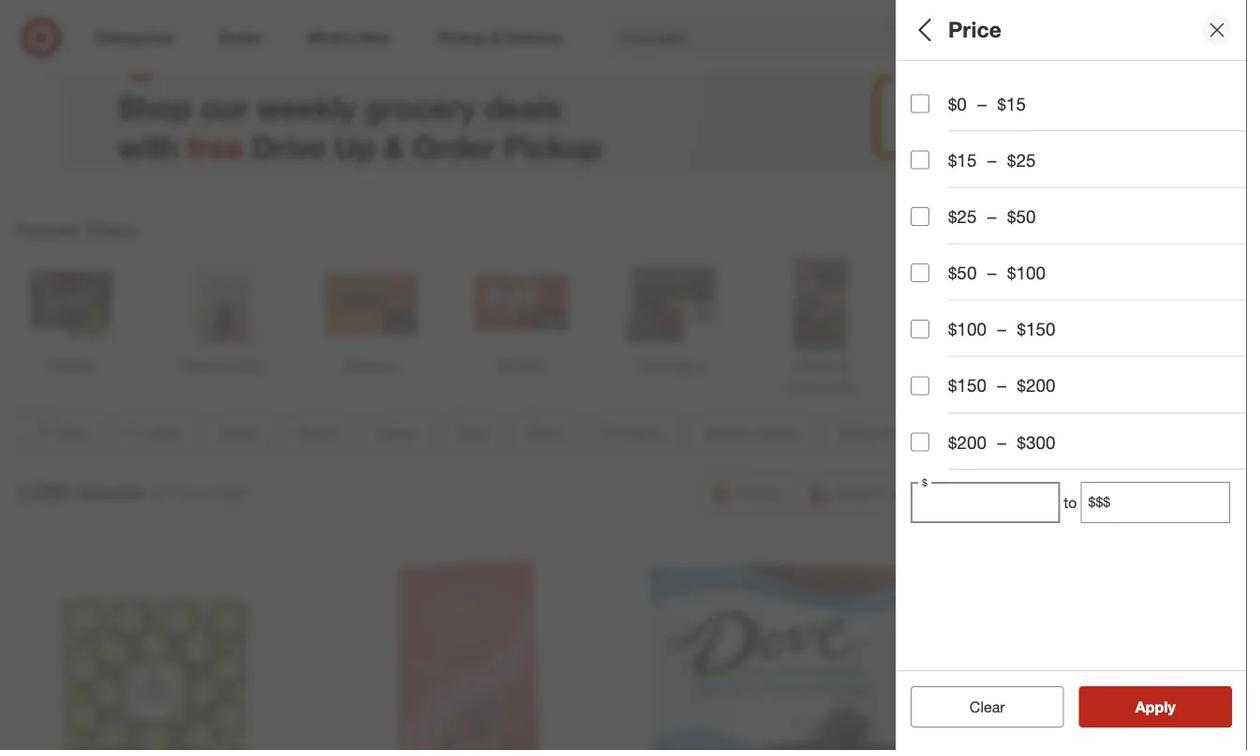 Task type: locate. For each thing, give the bounding box(es) containing it.
$25 left ghirardelli;
[[1008, 149, 1037, 171]]

None text field
[[1082, 482, 1231, 523]]

occasion
[[911, 408, 991, 430]]

$100 up 'chocolates;'
[[1008, 262, 1046, 284]]

$15 right $0
[[998, 93, 1027, 114]]

results
[[75, 478, 145, 505], [1148, 698, 1196, 716]]

1 vertical spatial $100
[[949, 318, 987, 340]]

deals
[[485, 89, 562, 125]]

grocery
[[365, 89, 476, 125]]

0 horizontal spatial $150
[[949, 375, 987, 396]]

clear inside button
[[961, 698, 996, 716]]

ghirardelli;
[[1048, 163, 1111, 180]]

$150 down 'chocolates;'
[[1018, 318, 1056, 340]]

free
[[187, 128, 243, 165]]

$0
[[949, 93, 968, 114]]

all filters dialog
[[896, 0, 1248, 750]]

our
[[201, 89, 249, 125]]

$25 up brownie;
[[949, 206, 977, 227]]

peanut
[[1077, 229, 1118, 246]]

& left cream;
[[1018, 229, 1027, 246]]

brand 3 musketeers; crunch; ghirardelli; kit kat; kinder; lindt; t
[[911, 139, 1248, 180]]

0 horizontal spatial results
[[75, 478, 145, 505]]

popular
[[15, 218, 81, 240]]

1 vertical spatial results
[[1148, 698, 1196, 716]]

1,090
[[15, 478, 69, 505]]

results inside see results button
[[1148, 698, 1196, 716]]

clear
[[961, 698, 996, 716], [970, 698, 1006, 716]]

$15
[[998, 93, 1027, 114], [949, 149, 977, 171]]

1 horizontal spatial $200
[[1018, 375, 1056, 396]]

$100 down "filled" at top right
[[949, 318, 987, 340]]

1 vertical spatial $150
[[949, 375, 987, 396]]

brand
[[911, 139, 962, 161]]

1 horizontal spatial results
[[1148, 698, 1196, 716]]

price
[[949, 17, 1002, 43], [911, 343, 955, 364]]

$200
[[1018, 375, 1056, 396], [949, 431, 987, 453]]

price inside button
[[911, 343, 955, 364]]

results left for
[[75, 478, 145, 505]]

0 vertical spatial &
[[384, 128, 405, 165]]

1 horizontal spatial &
[[1018, 229, 1027, 246]]

1 vertical spatial $200
[[949, 431, 987, 453]]

peppermint
[[1165, 229, 1233, 246]]

"chocolate"
[[174, 484, 252, 503]]

price down the $100  –  $150 "checkbox"
[[911, 343, 955, 364]]

price right all at the top right
[[949, 17, 1002, 43]]

1 horizontal spatial $150
[[1018, 318, 1056, 340]]

2 clear from the left
[[970, 698, 1006, 716]]

cookies
[[967, 229, 1015, 246]]

0 vertical spatial results
[[75, 478, 145, 505]]

1 horizontal spatial $25
[[1008, 149, 1037, 171]]

$50 up cream;
[[1008, 206, 1037, 227]]

0 vertical spatial $100
[[1008, 262, 1046, 284]]

1 vertical spatial $15
[[949, 149, 977, 171]]

1 vertical spatial $50
[[949, 262, 977, 284]]

1 vertical spatial &
[[1018, 229, 1027, 246]]

$25
[[1008, 149, 1037, 171], [949, 206, 977, 227]]

$100
[[1008, 262, 1046, 284], [949, 318, 987, 340]]

1 horizontal spatial $100
[[1008, 262, 1046, 284]]

0 vertical spatial $15
[[998, 93, 1027, 114]]

$50 up "filled" at top right
[[949, 262, 977, 284]]

1 vertical spatial $25
[[949, 206, 977, 227]]

price inside dialog
[[949, 17, 1002, 43]]

1 clear from the left
[[961, 698, 996, 716]]

$150
[[1018, 318, 1056, 340], [949, 375, 987, 396]]

&
[[384, 128, 405, 165], [1018, 229, 1027, 246]]

0 vertical spatial price
[[949, 17, 1002, 43]]

$15 right $15  –  $25 checkbox
[[949, 149, 977, 171]]

0 vertical spatial $50
[[1008, 206, 1037, 227]]

$0  –  $15 checkbox
[[911, 94, 930, 113]]

results right see
[[1148, 698, 1196, 716]]

deals
[[911, 80, 959, 102]]

& inside ◎deals shop our weekly grocery deals with free drive up & order pickup
[[384, 128, 405, 165]]

$50
[[1008, 206, 1037, 227], [949, 262, 977, 284]]

0 vertical spatial $200
[[1018, 375, 1056, 396]]

$100  –  $150
[[949, 318, 1056, 340]]

drive
[[252, 128, 326, 165]]

clear all button
[[911, 686, 1065, 728]]

deals button
[[911, 61, 1248, 127]]

$100  –  $150 checkbox
[[911, 320, 930, 339]]

0 horizontal spatial $50
[[949, 262, 977, 284]]

kat;
[[1134, 163, 1158, 180]]

clear inside button
[[970, 698, 1006, 716]]

$200  –  $300
[[949, 431, 1056, 453]]

& right up
[[384, 128, 405, 165]]

results for 1,090
[[75, 478, 145, 505]]

candy
[[1061, 295, 1099, 311]]

to
[[1065, 493, 1078, 512]]

1 vertical spatial price
[[911, 343, 955, 364]]

filled
[[952, 295, 983, 311]]

$0  –  $15
[[949, 93, 1027, 114]]

flavor brownie; cookies & cream; peanut butter; peppermint
[[911, 205, 1233, 246]]

None text field
[[911, 482, 1061, 523]]

What can we help you find? suggestions appear below search field
[[609, 17, 1011, 58]]

results for see
[[1148, 698, 1196, 716]]

$150 up the occasion
[[949, 375, 987, 396]]

weekly
[[257, 89, 356, 125]]

kit
[[1115, 163, 1131, 180]]

$50  –  $100
[[949, 262, 1046, 284]]

butter;
[[1121, 229, 1161, 246]]

cream;
[[1030, 229, 1073, 246]]

0 horizontal spatial &
[[384, 128, 405, 165]]

search button
[[998, 17, 1043, 62]]

1 horizontal spatial $15
[[998, 93, 1027, 114]]



Task type: describe. For each thing, give the bounding box(es) containing it.
◎deals
[[118, 30, 276, 82]]

apply
[[1136, 698, 1176, 716]]

1 horizontal spatial $50
[[1008, 206, 1037, 227]]

4
[[1216, 19, 1222, 31]]

lindt;
[[1207, 163, 1240, 180]]

see results
[[1117, 698, 1196, 716]]

see results button
[[1080, 686, 1233, 728]]

$50  –  $100 checkbox
[[911, 263, 930, 282]]

crunch;
[[998, 163, 1045, 180]]

$300
[[1018, 431, 1056, 453]]

all filters
[[911, 17, 1001, 43]]

all
[[911, 17, 937, 43]]

apply button
[[1080, 686, 1233, 728]]

$25  –  $50 checkbox
[[911, 207, 930, 226]]

with
[[118, 128, 179, 165]]

0 vertical spatial $150
[[1018, 318, 1056, 340]]

3
[[911, 163, 919, 180]]

price button
[[911, 323, 1248, 389]]

price dialog
[[896, 0, 1248, 750]]

flavor
[[911, 205, 963, 227]]

none text field inside price dialog
[[911, 482, 1061, 523]]

shop
[[118, 89, 192, 125]]

& inside flavor brownie; cookies & cream; peanut butter; peppermint
[[1018, 229, 1027, 246]]

brownie;
[[911, 229, 963, 246]]

0 horizontal spatial $100
[[949, 318, 987, 340]]

$15  –  $25 checkbox
[[911, 151, 930, 169]]

0 horizontal spatial $200
[[949, 431, 987, 453]]

for
[[152, 484, 170, 503]]

popular filters
[[15, 218, 138, 240]]

chocolates;
[[987, 295, 1058, 311]]

◎deals shop our weekly grocery deals with free drive up & order pickup
[[118, 30, 602, 165]]

kinder;
[[1162, 163, 1204, 180]]

0 horizontal spatial $25
[[949, 206, 977, 227]]

clear for clear all
[[961, 698, 996, 716]]

bars
[[1103, 295, 1130, 311]]

up
[[335, 128, 376, 165]]

filters
[[86, 218, 138, 240]]

pickup
[[504, 128, 602, 165]]

type
[[911, 271, 951, 292]]

dietary
[[911, 474, 973, 496]]

all
[[1000, 698, 1015, 716]]

search
[[998, 30, 1043, 48]]

0 vertical spatial $25
[[1008, 149, 1037, 171]]

$15  –  $25
[[949, 149, 1037, 171]]

$150  –  $200
[[949, 375, 1056, 396]]

0 horizontal spatial $15
[[949, 149, 977, 171]]

1,090 results for "chocolate"
[[15, 478, 252, 505]]

clear button
[[911, 686, 1065, 728]]

t
[[1244, 163, 1248, 180]]

clear all
[[961, 698, 1015, 716]]

musketeers;
[[922, 163, 994, 180]]

$200  –  $300 checkbox
[[911, 433, 930, 451]]

dietary needs
[[911, 474, 1032, 496]]

dietary needs button
[[911, 455, 1248, 520]]

barks;
[[911, 295, 949, 311]]

see
[[1117, 698, 1143, 716]]

$150  –  $200 checkbox
[[911, 376, 930, 395]]

clear for clear
[[970, 698, 1006, 716]]

needs
[[978, 474, 1032, 496]]

$25  –  $50
[[949, 206, 1037, 227]]

4 link
[[1188, 17, 1229, 58]]

filters
[[943, 17, 1001, 43]]

type barks; filled chocolates; candy bars
[[911, 271, 1130, 311]]

order
[[413, 128, 495, 165]]

none text field inside price dialog
[[1082, 482, 1231, 523]]

occasion button
[[911, 389, 1248, 455]]



Task type: vqa. For each thing, say whether or not it's contained in the screenshot.
Clear related to Clear
yes



